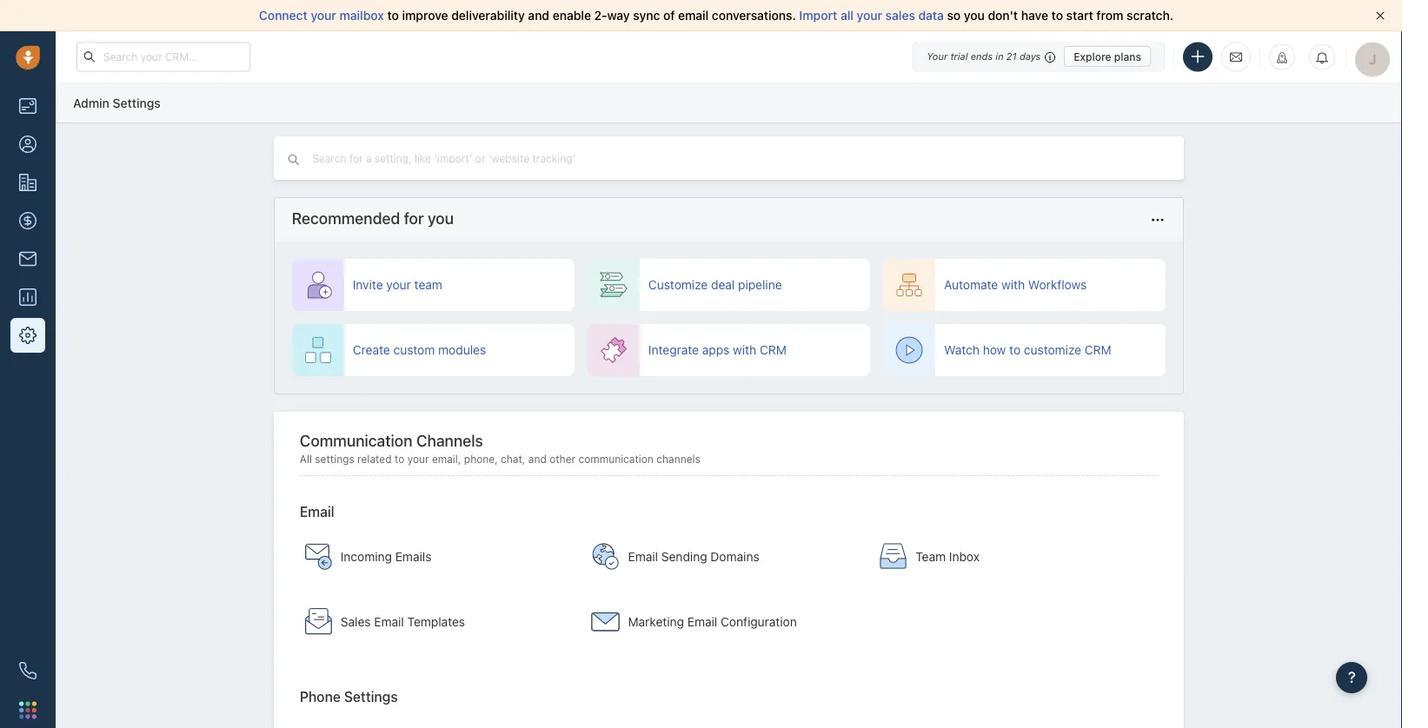 Task type: locate. For each thing, give the bounding box(es) containing it.
email right sales
[[374, 615, 404, 629]]

to right how
[[1010, 343, 1021, 357]]

and right the chat, on the bottom of the page
[[529, 453, 547, 465]]

sending
[[662, 550, 708, 564]]

other
[[550, 453, 576, 465]]

improve
[[402, 8, 448, 23]]

settings for phone settings
[[344, 689, 398, 705]]

modules
[[438, 343, 486, 357]]

settings right admin
[[113, 95, 161, 110]]

email sending domains link
[[583, 527, 863, 588]]

1 horizontal spatial crm
[[1085, 343, 1112, 357]]

you
[[964, 8, 985, 23]]

your left team
[[386, 278, 411, 292]]

ends
[[971, 51, 993, 62]]

your trial ends in 21 days
[[927, 51, 1041, 62]]

with right automate
[[1002, 278, 1025, 292]]

communication
[[300, 431, 413, 450]]

deliverability
[[452, 8, 525, 23]]

and inside the "communication channels all settings related to your email, phone, chat, and other communication channels"
[[529, 453, 547, 465]]

with right apps
[[733, 343, 757, 357]]

2 and from the top
[[529, 453, 547, 465]]

your
[[311, 8, 336, 23], [857, 8, 883, 23], [386, 278, 411, 292], [408, 453, 429, 465]]

emails
[[395, 550, 432, 564]]

marketing email configuration link
[[583, 592, 863, 653]]

automate with workflows link
[[884, 259, 1166, 311]]

to right 'mailbox' at top left
[[387, 8, 399, 23]]

and
[[528, 8, 550, 23], [529, 453, 547, 465]]

connect
[[259, 8, 308, 23]]

communication
[[579, 453, 654, 465]]

integrate apps with crm
[[649, 343, 787, 357]]

1 vertical spatial settings
[[344, 689, 398, 705]]

conversations.
[[712, 8, 796, 23]]

phone,
[[464, 453, 498, 465]]

your
[[927, 51, 948, 62]]

0 horizontal spatial with
[[733, 343, 757, 357]]

1 vertical spatial with
[[733, 343, 757, 357]]

plans
[[1115, 50, 1142, 63]]

customize deal pipeline
[[649, 278, 782, 292]]

from
[[1097, 8, 1124, 23]]

customize deal pipeline link
[[588, 259, 871, 311]]

0 vertical spatial and
[[528, 8, 550, 23]]

email sending domains
[[628, 550, 760, 564]]

pipeline
[[738, 278, 782, 292]]

1 horizontal spatial with
[[1002, 278, 1025, 292]]

mailbox
[[340, 8, 384, 23]]

settings right phone
[[344, 689, 398, 705]]

email
[[300, 504, 335, 520], [628, 550, 658, 564], [374, 615, 404, 629], [688, 615, 718, 629]]

1 crm from the left
[[760, 343, 787, 357]]

so
[[947, 8, 961, 23]]

21
[[1007, 51, 1017, 62]]

automate
[[944, 278, 999, 292]]

phone settings
[[300, 689, 398, 705]]

your left email,
[[408, 453, 429, 465]]

create
[[353, 343, 390, 357]]

1 horizontal spatial settings
[[344, 689, 398, 705]]

communication channels all settings related to your email, phone, chat, and other communication channels
[[300, 431, 701, 465]]

1 and from the top
[[528, 8, 550, 23]]

sales email templates
[[341, 615, 465, 629]]

with
[[1002, 278, 1025, 292], [733, 343, 757, 357]]

0 horizontal spatial crm
[[760, 343, 787, 357]]

crm right apps
[[760, 343, 787, 357]]

your left 'mailbox' at top left
[[311, 8, 336, 23]]

incoming
[[341, 550, 392, 564]]

incoming emails
[[341, 550, 432, 564]]

settings
[[113, 95, 161, 110], [344, 689, 398, 705]]

verify your domains for better deliverability and less spam image
[[592, 543, 620, 571]]

0 horizontal spatial settings
[[113, 95, 161, 110]]

don't
[[988, 8, 1018, 23]]

team inbox link
[[871, 527, 1151, 588]]

all
[[300, 453, 312, 465]]

related
[[358, 453, 392, 465]]

data
[[919, 8, 944, 23]]

2 crm from the left
[[1085, 343, 1112, 357]]

to inside the "communication channels all settings related to your email, phone, chat, and other communication channels"
[[395, 453, 405, 465]]

0 vertical spatial settings
[[113, 95, 161, 110]]

import all your sales data link
[[800, 8, 947, 23]]

to right related
[[395, 453, 405, 465]]

to
[[387, 8, 399, 23], [1052, 8, 1064, 23], [1010, 343, 1021, 357], [395, 453, 405, 465]]

sync
[[633, 8, 660, 23]]

explore plans
[[1074, 50, 1142, 63]]

sales
[[341, 615, 371, 629]]

create custom modules
[[353, 343, 486, 357]]

admin
[[73, 95, 110, 110]]

custom
[[394, 343, 435, 357]]

crm right customize
[[1085, 343, 1112, 357]]

email,
[[432, 453, 461, 465]]

incoming emails link
[[295, 527, 576, 588]]

crm
[[760, 343, 787, 357], [1085, 343, 1112, 357]]

1 vertical spatial and
[[529, 453, 547, 465]]

and left enable
[[528, 8, 550, 23]]



Task type: vqa. For each thing, say whether or not it's contained in the screenshot.
Phone element
yes



Task type: describe. For each thing, give the bounding box(es) containing it.
phone image
[[19, 663, 37, 680]]

auto-forward incoming emails to the crm, create contacts from them image
[[304, 543, 332, 571]]

your right 'all'
[[857, 8, 883, 23]]

create and share email templates, track their metrics image
[[304, 608, 332, 636]]

automate with workflows
[[944, 278, 1087, 292]]

admin settings
[[73, 95, 161, 110]]

how
[[983, 343, 1006, 357]]

to left start
[[1052, 8, 1064, 23]]

deal
[[711, 278, 735, 292]]

freshworks switcher image
[[19, 702, 37, 719]]

Search your CRM... text field
[[77, 42, 250, 72]]

close image
[[1377, 11, 1385, 20]]

in
[[996, 51, 1004, 62]]

import
[[800, 8, 838, 23]]

domains
[[711, 550, 760, 564]]

explore plans link
[[1065, 46, 1151, 67]]

explore
[[1074, 50, 1112, 63]]

templates
[[408, 615, 465, 629]]

channels
[[416, 431, 483, 450]]

email right marketing
[[688, 615, 718, 629]]

marketing
[[628, 615, 684, 629]]

email up auto-forward incoming emails to the crm, create contacts from them image
[[300, 504, 335, 520]]

settings
[[315, 453, 355, 465]]

scratch.
[[1127, 8, 1174, 23]]

what's new image
[[1277, 52, 1289, 64]]

phone element
[[10, 654, 45, 689]]

team
[[414, 278, 443, 292]]

connect your mailbox link
[[259, 8, 387, 23]]

your inside the "communication channels all settings related to your email, phone, chat, and other communication channels"
[[408, 453, 429, 465]]

workflows
[[1029, 278, 1087, 292]]

connect your mailbox to improve deliverability and enable 2-way sync of email conversations. import all your sales data so you don't have to start from scratch.
[[259, 8, 1174, 23]]

customize
[[649, 278, 708, 292]]

channels
[[657, 453, 701, 465]]

all
[[841, 8, 854, 23]]

sales
[[886, 8, 916, 23]]

configuration
[[721, 615, 797, 629]]

have
[[1022, 8, 1049, 23]]

customize the logo, sender details, and font colors in your marketing emails image
[[592, 608, 620, 636]]

email right the verify your domains for better deliverability and less spam image
[[628, 550, 658, 564]]

marketing email configuration
[[628, 615, 797, 629]]

enable
[[553, 8, 591, 23]]

of
[[663, 8, 675, 23]]

respond faster to emails with a common inbox for your team image
[[879, 543, 907, 571]]

settings for admin settings
[[113, 95, 161, 110]]

chat,
[[501, 453, 526, 465]]

0 vertical spatial with
[[1002, 278, 1025, 292]]

start
[[1067, 8, 1094, 23]]

way
[[607, 8, 630, 23]]

sales email templates link
[[295, 592, 576, 653]]

customize
[[1024, 343, 1082, 357]]

watch
[[944, 343, 980, 357]]

invite
[[353, 278, 383, 292]]

invite your team
[[353, 278, 443, 292]]

trial
[[951, 51, 968, 62]]

watch how to customize crm
[[944, 343, 1112, 357]]

team
[[916, 550, 946, 564]]

inbox
[[949, 550, 980, 564]]

Search for a setting, like 'import' or 'website tracking' text field
[[311, 150, 664, 167]]

phone
[[300, 689, 341, 705]]

create custom modules link
[[292, 324, 575, 377]]

days
[[1020, 51, 1041, 62]]

team inbox
[[916, 550, 980, 564]]

email
[[678, 8, 709, 23]]

2-
[[595, 8, 607, 23]]

apps
[[702, 343, 730, 357]]

integrate
[[649, 343, 699, 357]]

send email image
[[1230, 50, 1243, 64]]



